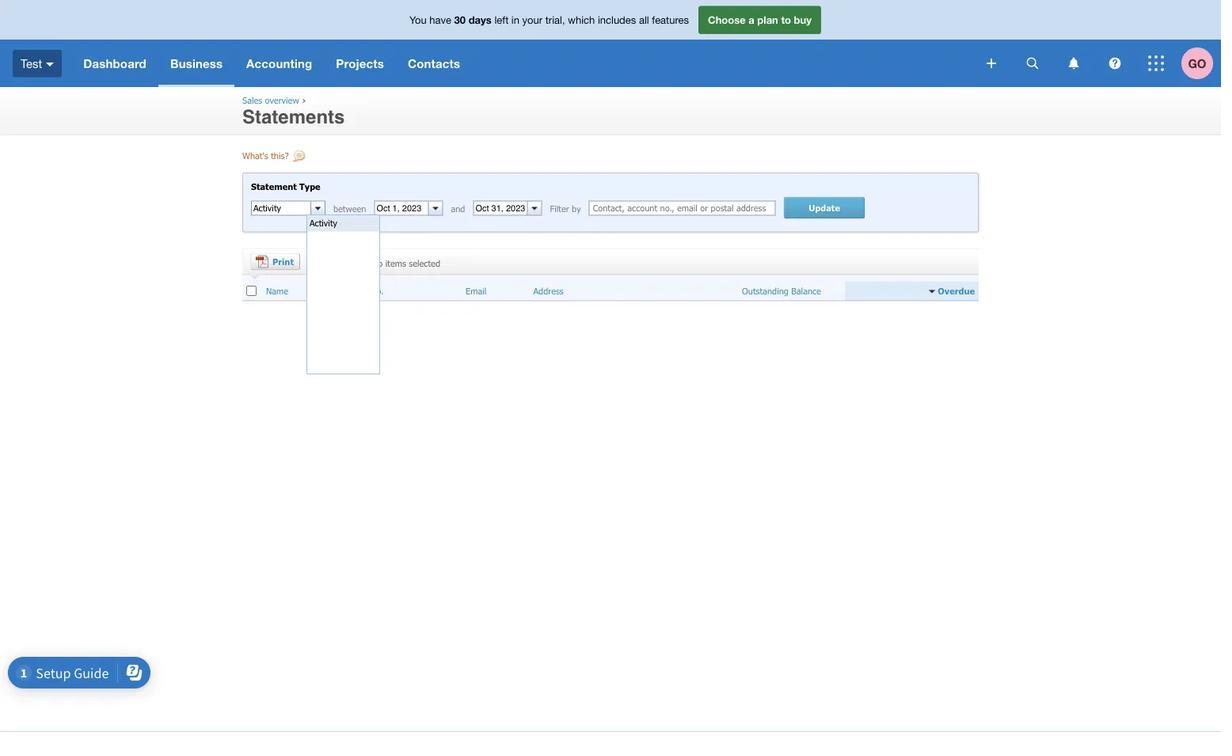 Task type: locate. For each thing, give the bounding box(es) containing it.
in
[[512, 14, 520, 26]]

by
[[572, 203, 581, 214]]

address
[[534, 285, 564, 296]]

None checkbox
[[246, 286, 257, 296]]

you
[[410, 14, 427, 26]]

svg image
[[1027, 57, 1039, 69], [1069, 57, 1080, 69], [1110, 57, 1122, 69], [987, 59, 997, 68], [46, 62, 54, 66]]

update link
[[784, 197, 866, 219]]

None text field
[[474, 202, 527, 215]]

what's this?
[[242, 151, 289, 161]]

business
[[170, 56, 223, 71]]

projects button
[[324, 40, 396, 87]]

dashboard link
[[71, 40, 158, 87]]

navigation
[[71, 40, 976, 87]]

›
[[302, 95, 306, 106]]

print
[[273, 256, 294, 267]]

update
[[809, 202, 841, 213]]

accounting button
[[235, 40, 324, 87]]

email link
[[466, 285, 487, 297]]

go button
[[1182, 40, 1222, 87]]

banner containing dashboard
[[0, 0, 1222, 87]]

no
[[372, 258, 383, 268]]

this?
[[271, 151, 289, 161]]

statements
[[242, 106, 345, 128]]

navigation containing dashboard
[[71, 40, 976, 87]]

svg image inside test popup button
[[46, 62, 54, 66]]

Contact, account no., email or postal address text field
[[589, 201, 776, 216]]

all
[[639, 14, 650, 26]]

no.
[[371, 285, 384, 296]]

None text field
[[252, 202, 311, 215], [375, 202, 428, 215], [252, 202, 311, 215], [375, 202, 428, 215]]

and
[[451, 203, 465, 214]]

items
[[386, 258, 406, 268]]

filter by
[[550, 203, 581, 214]]

name link
[[266, 285, 289, 297]]

trial,
[[546, 14, 565, 26]]

print link
[[250, 253, 300, 270]]

go
[[1189, 56, 1207, 71]]

contacts
[[408, 56, 461, 71]]

statement type
[[251, 181, 321, 192]]

filter
[[550, 203, 569, 214]]

sales overview › statements
[[242, 95, 345, 128]]

between
[[334, 203, 366, 214]]

days
[[469, 14, 492, 26]]

sales
[[242, 95, 262, 106]]

no items selected
[[372, 258, 441, 268]]

accounting
[[247, 56, 312, 71]]

test button
[[0, 40, 71, 87]]

left
[[495, 14, 509, 26]]

test
[[21, 56, 42, 70]]

outstanding
[[742, 285, 789, 296]]

banner
[[0, 0, 1222, 87]]



Task type: vqa. For each thing, say whether or not it's contained in the screenshot.
Account No. 'link'
yes



Task type: describe. For each thing, give the bounding box(es) containing it.
statement
[[251, 181, 297, 192]]

what's this? link
[[242, 151, 308, 165]]

address link
[[534, 285, 564, 297]]

name
[[266, 285, 289, 296]]

outstanding balance
[[742, 285, 822, 296]]

overdue
[[938, 285, 975, 296]]

your
[[523, 14, 543, 26]]

overview
[[265, 95, 299, 106]]

features
[[652, 14, 689, 26]]

to
[[782, 14, 792, 26]]

account no. link
[[338, 285, 384, 297]]

business button
[[158, 40, 235, 87]]

contacts button
[[396, 40, 472, 87]]

balance
[[792, 285, 822, 296]]

have
[[430, 14, 452, 26]]

overdue link
[[935, 285, 975, 297]]

selected
[[409, 258, 441, 268]]

choose
[[708, 14, 746, 26]]

includes
[[598, 14, 637, 26]]

email
[[466, 285, 487, 296]]

svg image
[[1149, 55, 1165, 71]]

dashboard
[[83, 56, 147, 71]]

a
[[749, 14, 755, 26]]

what's
[[242, 151, 268, 161]]

account no.
[[338, 285, 384, 296]]

outstanding balance link
[[742, 285, 822, 297]]

account
[[338, 285, 368, 296]]

plan
[[758, 14, 779, 26]]

you have 30 days left in your trial, which includes all features
[[410, 14, 689, 26]]

buy
[[794, 14, 812, 26]]

30
[[455, 14, 466, 26]]

sales overview link
[[242, 95, 299, 106]]

projects
[[336, 56, 384, 71]]

activity
[[310, 218, 338, 229]]

choose a plan to buy
[[708, 14, 812, 26]]

which
[[568, 14, 595, 26]]

type
[[300, 181, 321, 192]]



